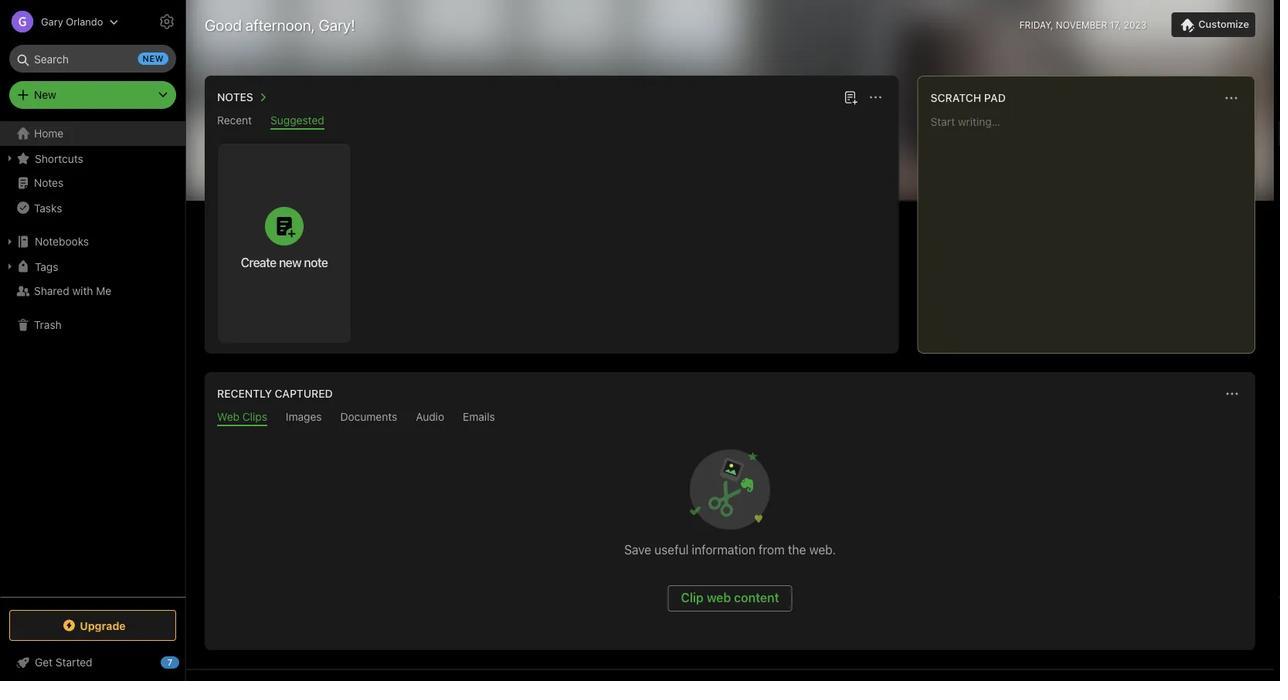 Task type: vqa. For each thing, say whether or not it's contained in the screenshot.
2nd tab list from the bottom of the page
yes



Task type: describe. For each thing, give the bounding box(es) containing it.
images tab
[[286, 411, 322, 427]]

gary orlando
[[41, 16, 103, 27]]

clip
[[681, 591, 704, 606]]

notes button
[[214, 88, 272, 107]]

create new note button
[[218, 144, 351, 343]]

suggested
[[271, 114, 324, 127]]

home link
[[0, 121, 186, 146]]

notes inside tree
[[34, 177, 64, 189]]

images
[[286, 411, 322, 424]]

trash link
[[0, 313, 185, 338]]

new inside search box
[[143, 54, 164, 64]]

shared
[[34, 285, 69, 298]]

the
[[788, 543, 807, 558]]

scratch pad
[[931, 92, 1006, 104]]

more actions field for recently captured
[[1222, 383, 1244, 405]]

expand notebooks image
[[4, 236, 16, 248]]

new button
[[9, 81, 176, 109]]

upgrade
[[80, 620, 126, 633]]

get started
[[35, 657, 92, 669]]

new
[[34, 89, 56, 101]]

content
[[735, 591, 780, 606]]

expand tags image
[[4, 261, 16, 273]]

good
[[205, 15, 242, 34]]

recently captured
[[217, 388, 333, 400]]

web clips tab panel
[[205, 427, 1256, 651]]

afternoon,
[[246, 15, 315, 34]]

shortcuts
[[35, 152, 83, 165]]

tab list for recently captured
[[208, 411, 1253, 427]]

7
[[168, 658, 173, 668]]

save
[[625, 543, 652, 558]]

Start writing… text field
[[931, 115, 1255, 341]]

shortcuts button
[[0, 146, 185, 171]]

more actions image inside field
[[1224, 385, 1242, 404]]

tasks button
[[0, 196, 185, 220]]

Account field
[[0, 6, 119, 37]]

create new note
[[241, 255, 328, 270]]

shared with me link
[[0, 279, 185, 304]]

trash
[[34, 319, 62, 332]]

gary
[[41, 16, 63, 27]]

notebooks
[[35, 235, 89, 248]]

notes link
[[0, 171, 185, 196]]

click to collapse image
[[180, 653, 191, 672]]

recently
[[217, 388, 272, 400]]

emails tab
[[463, 411, 495, 427]]

Search text field
[[20, 45, 165, 73]]

web
[[217, 411, 240, 424]]

scratch pad button
[[928, 89, 1006, 107]]

2023
[[1124, 19, 1147, 30]]

new search field
[[20, 45, 169, 73]]

documents
[[341, 411, 398, 424]]



Task type: locate. For each thing, give the bounding box(es) containing it.
upgrade button
[[9, 611, 176, 642]]

tags button
[[0, 254, 185, 279]]

0 horizontal spatial new
[[143, 54, 164, 64]]

november
[[1057, 19, 1108, 30]]

1 horizontal spatial more actions image
[[1224, 385, 1242, 404]]

useful
[[655, 543, 689, 558]]

started
[[56, 657, 92, 669]]

1 vertical spatial more actions image
[[1224, 385, 1242, 404]]

audio
[[416, 411, 445, 424]]

recently captured button
[[214, 385, 333, 404]]

create
[[241, 255, 276, 270]]

17,
[[1111, 19, 1122, 30]]

save useful information from the web.
[[625, 543, 836, 558]]

tab list containing web clips
[[208, 411, 1253, 427]]

tree
[[0, 121, 186, 597]]

recent tab
[[217, 114, 252, 130]]

good afternoon, gary!
[[205, 15, 355, 34]]

more actions image
[[1223, 89, 1241, 107]]

tab list for notes
[[208, 114, 896, 130]]

friday, november 17, 2023
[[1020, 19, 1147, 30]]

tab list
[[208, 114, 896, 130], [208, 411, 1253, 427]]

1 tab list from the top
[[208, 114, 896, 130]]

web clips
[[217, 411, 267, 424]]

notes inside button
[[217, 91, 253, 104]]

new down "settings" image at the left top of the page
[[143, 54, 164, 64]]

note
[[304, 255, 328, 270]]

customize
[[1199, 18, 1250, 30]]

suggested tab panel
[[205, 130, 900, 354]]

new left the note
[[279, 255, 301, 270]]

with
[[72, 285, 93, 298]]

2 tab list from the top
[[208, 411, 1253, 427]]

1 horizontal spatial new
[[279, 255, 301, 270]]

notebooks link
[[0, 230, 185, 254]]

documents tab
[[341, 411, 398, 427]]

Help and Learning task checklist field
[[0, 651, 186, 676]]

more actions field for scratch pad
[[1221, 87, 1243, 109]]

settings image
[[158, 12, 176, 31]]

notes
[[217, 91, 253, 104], [34, 177, 64, 189]]

web.
[[810, 543, 836, 558]]

recent
[[217, 114, 252, 127]]

home
[[34, 127, 64, 140]]

tasks
[[34, 202, 62, 214]]

friday,
[[1020, 19, 1054, 30]]

get
[[35, 657, 53, 669]]

me
[[96, 285, 111, 298]]

web
[[707, 591, 731, 606]]

from
[[759, 543, 785, 558]]

new
[[143, 54, 164, 64], [279, 255, 301, 270]]

tree containing home
[[0, 121, 186, 597]]

information
[[692, 543, 756, 558]]

0 vertical spatial new
[[143, 54, 164, 64]]

More actions field
[[866, 87, 887, 108], [1221, 87, 1243, 109], [1222, 383, 1244, 405]]

tags
[[35, 260, 58, 273]]

0 vertical spatial tab list
[[208, 114, 896, 130]]

0 vertical spatial more actions image
[[867, 88, 886, 107]]

clips
[[243, 411, 267, 424]]

1 vertical spatial notes
[[34, 177, 64, 189]]

gary!
[[319, 15, 355, 34]]

clip web content
[[681, 591, 780, 606]]

shared with me
[[34, 285, 111, 298]]

0 vertical spatial notes
[[217, 91, 253, 104]]

clip web content button
[[668, 586, 793, 612]]

notes up recent
[[217, 91, 253, 104]]

audio tab
[[416, 411, 445, 427]]

orlando
[[66, 16, 103, 27]]

new inside button
[[279, 255, 301, 270]]

0 horizontal spatial more actions image
[[867, 88, 886, 107]]

web clips tab
[[217, 411, 267, 427]]

0 horizontal spatial notes
[[34, 177, 64, 189]]

pad
[[985, 92, 1006, 104]]

1 vertical spatial new
[[279, 255, 301, 270]]

scratch
[[931, 92, 982, 104]]

1 vertical spatial tab list
[[208, 411, 1253, 427]]

customize button
[[1172, 12, 1256, 37]]

captured
[[275, 388, 333, 400]]

notes up tasks
[[34, 177, 64, 189]]

tab list containing recent
[[208, 114, 896, 130]]

more actions image
[[867, 88, 886, 107], [1224, 385, 1242, 404]]

suggested tab
[[271, 114, 324, 130]]

emails
[[463, 411, 495, 424]]

1 horizontal spatial notes
[[217, 91, 253, 104]]



